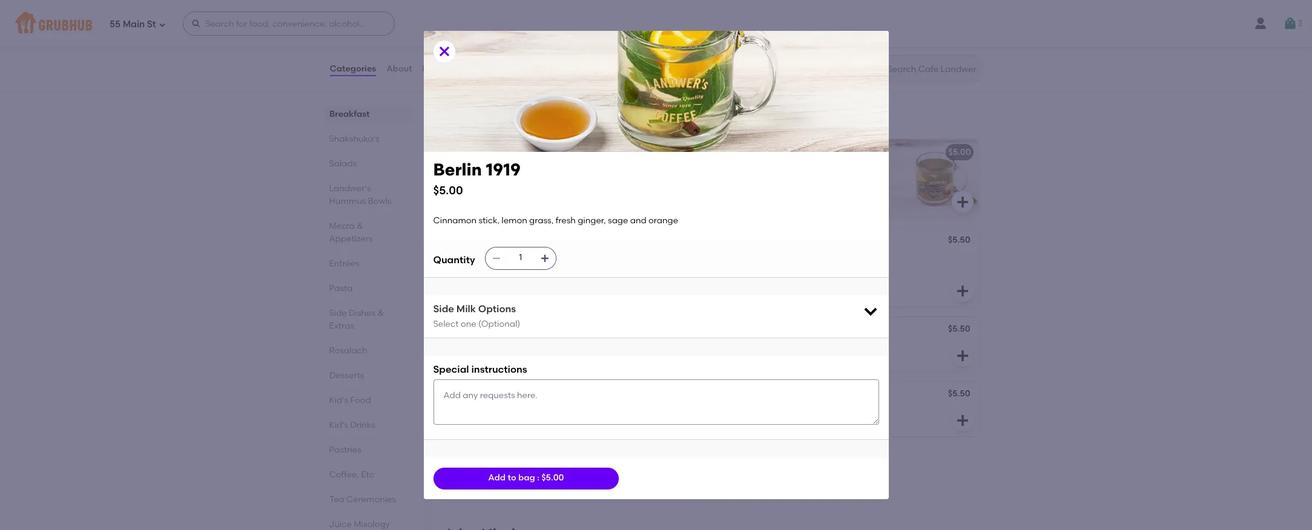 Task type: describe. For each thing, give the bounding box(es) containing it.
main
[[123, 19, 145, 29]]

landwer's hummus bowls tab
[[329, 182, 405, 208]]

tea ceremonies tab
[[329, 493, 405, 506]]

reviews
[[422, 63, 456, 74]]

0 vertical spatial cinnamon
[[433, 216, 477, 226]]

mezza
[[329, 221, 355, 231]]

extras
[[329, 321, 354, 331]]

side dishes & extras
[[329, 308, 384, 331]]

sage inside cinnamon stick, lemon grass, fresh ginger, sage and orange
[[483, 266, 503, 276]]

desserts
[[329, 371, 364, 381]]

55 main st
[[110, 19, 156, 29]]

side for dishes
[[329, 308, 347, 318]]

matcha image
[[616, 7, 707, 86]]

$5.00 inside berlin 1919 $5.00
[[433, 184, 463, 197]]

shakshuka's
[[329, 134, 379, 144]]

ceremonies inside tab
[[346, 495, 396, 505]]

entrées tab
[[329, 257, 405, 270]]

flower
[[744, 236, 772, 246]]

(optional)
[[478, 319, 520, 329]]

0 horizontal spatial ginger,
[[453, 266, 481, 276]]

juice mixology tab
[[329, 518, 405, 530]]

roobios
[[483, 455, 517, 465]]

1 horizontal spatial and
[[630, 216, 646, 226]]

main navigation navigation
[[0, 0, 1312, 47]]

breakfast
[[329, 109, 369, 119]]

dishes
[[349, 308, 375, 318]]

& inside mezza & appetizers
[[357, 221, 363, 231]]

berlin 1919 image
[[616, 228, 707, 307]]

kid's food
[[329, 395, 371, 406]]

breakfast tab
[[329, 108, 405, 120]]

etc
[[361, 470, 374, 480]]

special
[[433, 364, 469, 376]]

house blend tea image
[[887, 139, 978, 218]]

to
[[508, 473, 516, 483]]

kid's drinks
[[329, 420, 375, 430]]

0 horizontal spatial orange
[[523, 266, 553, 276]]

mezza & appetizers
[[329, 221, 373, 244]]

1 vertical spatial grass,
[[549, 253, 573, 264]]

ginger
[[453, 390, 481, 400]]

reviews button
[[422, 47, 457, 91]]

$5.50 button for ginger lemon button
[[717, 382, 978, 437]]

crimson berry button
[[445, 317, 707, 372]]

house
[[724, 147, 750, 157]]

select
[[433, 319, 459, 329]]

tea ceremonies inside tab
[[329, 495, 396, 505]]

mezza & appetizers tab
[[329, 220, 405, 245]]

tea inside tab
[[329, 495, 344, 505]]

lemon
[[483, 390, 511, 400]]

fresh mint tea image
[[616, 139, 707, 218]]

0 vertical spatial tea ceremonies
[[443, 111, 545, 126]]

side dishes & extras tab
[[329, 307, 405, 332]]

Search Cafe Landwer search field
[[886, 64, 979, 75]]

and inside cinnamon stick, lemon grass, fresh ginger, sage and orange
[[505, 266, 521, 276]]

shakshuka's tab
[[329, 133, 405, 145]]

Special instructions text field
[[433, 380, 879, 425]]

salads
[[329, 159, 357, 169]]

juice mixology
[[329, 519, 390, 530]]

search icon image
[[868, 62, 882, 76]]

crimson
[[453, 325, 487, 335]]

pasta
[[329, 283, 353, 294]]

1 horizontal spatial sage
[[608, 216, 628, 226]]

Input item quantity number field
[[507, 247, 534, 269]]

st
[[147, 19, 156, 29]]

svg image inside "3" button
[[1283, 16, 1297, 31]]

1 vertical spatial fresh
[[575, 253, 595, 264]]

vanilla roobios
[[453, 455, 517, 465]]

fresh mint tea
[[453, 147, 512, 157]]

$5.50 button for crimson berry button
[[717, 317, 978, 372]]

pastries tab
[[329, 444, 405, 457]]

berlin for berlin 1919 $5.00
[[433, 160, 482, 180]]

food
[[350, 395, 371, 406]]

quantity
[[433, 254, 475, 266]]



Task type: locate. For each thing, give the bounding box(es) containing it.
entrées
[[329, 259, 360, 269]]

0 horizontal spatial and
[[505, 266, 521, 276]]

$5.50
[[948, 235, 970, 245], [948, 324, 970, 334], [948, 389, 970, 399], [677, 454, 699, 464]]

1 vertical spatial stick,
[[498, 253, 519, 264]]

about
[[386, 63, 412, 74]]

tea up juice
[[329, 495, 344, 505]]

0 vertical spatial cinnamon stick, lemon grass, fresh ginger, sage and orange
[[433, 216, 678, 226]]

ceremonies up mint
[[469, 111, 545, 126]]

cinnamon down berlin 1919
[[453, 253, 496, 264]]

1 vertical spatial kid's
[[329, 420, 348, 430]]

stick,
[[479, 216, 499, 226], [498, 253, 519, 264]]

tea
[[443, 111, 466, 126], [497, 147, 512, 157], [778, 147, 793, 157], [329, 495, 344, 505]]

1 vertical spatial $5.50 button
[[717, 382, 978, 437]]

orange
[[648, 216, 678, 226], [523, 266, 553, 276]]

tea right blend
[[778, 147, 793, 157]]

side up extras
[[329, 308, 347, 318]]

blue flower earl grey
[[724, 236, 811, 246]]

side
[[433, 303, 454, 315], [329, 308, 347, 318]]

ceremonies
[[469, 111, 545, 126], [346, 495, 396, 505]]

0 horizontal spatial tea ceremonies
[[329, 495, 396, 505]]

55
[[110, 19, 121, 29]]

1 vertical spatial sage
[[483, 266, 503, 276]]

rosalach
[[329, 346, 367, 356]]

0 vertical spatial lemon
[[502, 216, 527, 226]]

bowls
[[368, 196, 391, 206]]

cinnamon stick, lemon grass, fresh ginger, sage and orange
[[433, 216, 678, 226], [453, 253, 595, 276]]

0 vertical spatial kid's
[[329, 395, 348, 406]]

1 vertical spatial cinnamon
[[453, 253, 496, 264]]

pastries
[[329, 445, 361, 455]]

one
[[461, 319, 476, 329]]

1 horizontal spatial orange
[[648, 216, 678, 226]]

cinnamon
[[433, 216, 477, 226], [453, 253, 496, 264]]

tea ceremonies up the "juice mixology" tab at the left bottom of the page
[[329, 495, 396, 505]]

desserts tab
[[329, 369, 405, 382]]

kid's food tab
[[329, 394, 405, 407]]

mint
[[477, 147, 495, 157]]

grass, right input item quantity number field
[[549, 253, 573, 264]]

special instructions
[[433, 364, 527, 376]]

0 vertical spatial and
[[630, 216, 646, 226]]

0 vertical spatial berlin
[[433, 160, 482, 180]]

landwer's hummus bowls
[[329, 183, 391, 206]]

side for milk
[[433, 303, 454, 315]]

2 kid's from the top
[[329, 420, 348, 430]]

ginger,
[[578, 216, 606, 226], [453, 266, 481, 276]]

0 vertical spatial 1919
[[486, 160, 521, 180]]

kid's for kid's drinks
[[329, 420, 348, 430]]

2 $5.50 button from the top
[[717, 382, 978, 437]]

1 vertical spatial ginger,
[[453, 266, 481, 276]]

grey
[[792, 236, 811, 246]]

sage
[[608, 216, 628, 226], [483, 266, 503, 276]]

tea ceremonies
[[443, 111, 545, 126], [329, 495, 396, 505]]

1 vertical spatial tea ceremonies
[[329, 495, 396, 505]]

fresh
[[556, 216, 576, 226], [575, 253, 595, 264]]

earl
[[774, 236, 790, 246]]

cinnamon inside cinnamon stick, lemon grass, fresh ginger, sage and orange
[[453, 253, 496, 264]]

about button
[[386, 47, 413, 91]]

berlin for berlin 1919
[[453, 236, 476, 246]]

berlin 1919
[[453, 236, 495, 246]]

and up berlin 1919 "image"
[[630, 216, 646, 226]]

0 horizontal spatial &
[[357, 221, 363, 231]]

0 horizontal spatial ceremonies
[[346, 495, 396, 505]]

coffee, etc tab
[[329, 469, 405, 481]]

1 vertical spatial 1919
[[478, 236, 495, 246]]

cinnamon stick, lemon grass, fresh ginger, sage and orange up options
[[453, 253, 595, 276]]

1 vertical spatial ceremonies
[[346, 495, 396, 505]]

1919 for berlin 1919 $5.00
[[486, 160, 521, 180]]

3
[[1297, 18, 1302, 28]]

1 vertical spatial lemon
[[521, 253, 547, 264]]

0 horizontal spatial sage
[[483, 266, 503, 276]]

1919 inside berlin 1919 $5.00
[[486, 160, 521, 180]]

1 $5.50 button from the top
[[717, 317, 978, 372]]

stick, up berlin 1919
[[479, 216, 499, 226]]

crimson berry
[[453, 325, 511, 335]]

blue
[[724, 236, 742, 246]]

drinks
[[350, 420, 375, 430]]

0 horizontal spatial side
[[329, 308, 347, 318]]

coffee,
[[329, 470, 359, 480]]

and up options
[[505, 266, 521, 276]]

1 horizontal spatial ceremonies
[[469, 111, 545, 126]]

grass, up input item quantity number field
[[529, 216, 554, 226]]

milk
[[456, 303, 476, 315]]

juice
[[329, 519, 352, 530]]

1 horizontal spatial side
[[433, 303, 454, 315]]

1 kid's from the top
[[329, 395, 348, 406]]

side inside side dishes & extras
[[329, 308, 347, 318]]

tea ceremonies up mint
[[443, 111, 545, 126]]

stick, up options
[[498, 253, 519, 264]]

$5.50 button
[[717, 317, 978, 372], [717, 382, 978, 437]]

vanilla
[[453, 455, 481, 465]]

1 horizontal spatial tea ceremonies
[[443, 111, 545, 126]]

blend
[[752, 147, 776, 157]]

add
[[488, 473, 506, 483]]

options
[[478, 303, 516, 315]]

berlin up quantity
[[453, 236, 476, 246]]

berry
[[490, 325, 511, 335]]

$5.00 for house blend tea
[[948, 147, 971, 157]]

side up 'select'
[[433, 303, 454, 315]]

1919 for berlin 1919
[[478, 236, 495, 246]]

side inside side milk options select one (optional)
[[433, 303, 454, 315]]

svg image
[[1283, 16, 1297, 31], [191, 19, 201, 28], [158, 21, 166, 28], [684, 63, 698, 78], [491, 253, 501, 263], [684, 284, 698, 299], [955, 284, 970, 299], [684, 349, 698, 363], [684, 414, 698, 428], [955, 414, 970, 428]]

cinnamon stick, lemon grass, fresh ginger, sage and orange up input item quantity number field
[[433, 216, 678, 226]]

0 vertical spatial ceremonies
[[469, 111, 545, 126]]

&
[[357, 221, 363, 231], [377, 308, 384, 318]]

ginger lemon button
[[445, 382, 707, 437]]

1 horizontal spatial ginger,
[[578, 216, 606, 226]]

0 vertical spatial orange
[[648, 216, 678, 226]]

0 vertical spatial grass,
[[529, 216, 554, 226]]

add to bag : $5.00
[[488, 473, 564, 483]]

1 vertical spatial berlin
[[453, 236, 476, 246]]

instructions
[[471, 364, 527, 376]]

1 vertical spatial cinnamon stick, lemon grass, fresh ginger, sage and orange
[[453, 253, 595, 276]]

berlin down fresh
[[433, 160, 482, 180]]

0 vertical spatial ginger,
[[578, 216, 606, 226]]

ginger lemon
[[453, 390, 511, 400]]

stick, inside cinnamon stick, lemon grass, fresh ginger, sage and orange
[[498, 253, 519, 264]]

svg image
[[437, 44, 451, 59], [955, 195, 970, 210], [540, 253, 550, 263], [862, 302, 879, 319], [955, 349, 970, 363]]

house blend tea
[[724, 147, 793, 157]]

kid's
[[329, 395, 348, 406], [329, 420, 348, 430]]

side milk options select one (optional)
[[433, 303, 520, 329]]

1 vertical spatial &
[[377, 308, 384, 318]]

0 vertical spatial $5.50 button
[[717, 317, 978, 372]]

$5.00 for fresh mint tea
[[677, 147, 700, 157]]

1919
[[486, 160, 521, 180], [478, 236, 495, 246]]

1 horizontal spatial &
[[377, 308, 384, 318]]

categories button
[[329, 47, 377, 91]]

:
[[537, 473, 539, 483]]

& up appetizers
[[357, 221, 363, 231]]

and
[[630, 216, 646, 226], [505, 266, 521, 276]]

landwer's
[[329, 183, 371, 194]]

fresh
[[453, 147, 475, 157]]

bag
[[518, 473, 535, 483]]

berlin
[[433, 160, 482, 180], [453, 236, 476, 246]]

kid's for kid's food
[[329, 395, 348, 406]]

$5.00 for berlin 1919
[[677, 236, 700, 246]]

hummus
[[329, 196, 366, 206]]

kid's left drinks on the bottom left of the page
[[329, 420, 348, 430]]

$5.00
[[677, 147, 700, 157], [948, 147, 971, 157], [433, 184, 463, 197], [677, 236, 700, 246], [541, 473, 564, 483]]

0 vertical spatial sage
[[608, 216, 628, 226]]

& right dishes
[[377, 308, 384, 318]]

salads tab
[[329, 157, 405, 170]]

mixology
[[354, 519, 390, 530]]

coffee, etc
[[329, 470, 374, 480]]

berlin inside berlin 1919 $5.00
[[433, 160, 482, 180]]

1 vertical spatial and
[[505, 266, 521, 276]]

appetizers
[[329, 234, 373, 244]]

tea up fresh
[[443, 111, 466, 126]]

lemon
[[502, 216, 527, 226], [521, 253, 547, 264]]

kid's left food
[[329, 395, 348, 406]]

ceremonies up the "juice mixology" tab at the left bottom of the page
[[346, 495, 396, 505]]

categories
[[330, 63, 376, 74]]

rosalach tab
[[329, 345, 405, 357]]

kid's drinks tab
[[329, 419, 405, 432]]

tea right mint
[[497, 147, 512, 157]]

cinnamon up berlin 1919
[[433, 216, 477, 226]]

0 vertical spatial fresh
[[556, 216, 576, 226]]

pasta tab
[[329, 282, 405, 295]]

1 vertical spatial orange
[[523, 266, 553, 276]]

0 vertical spatial &
[[357, 221, 363, 231]]

& inside side dishes & extras
[[377, 308, 384, 318]]

grass,
[[529, 216, 554, 226], [549, 253, 573, 264]]

0 vertical spatial stick,
[[479, 216, 499, 226]]

3 button
[[1283, 13, 1302, 35]]

berlin 1919 $5.00
[[433, 160, 521, 197]]



Task type: vqa. For each thing, say whether or not it's contained in the screenshot.
$5.00 associated with Fresh Mint Tea
yes



